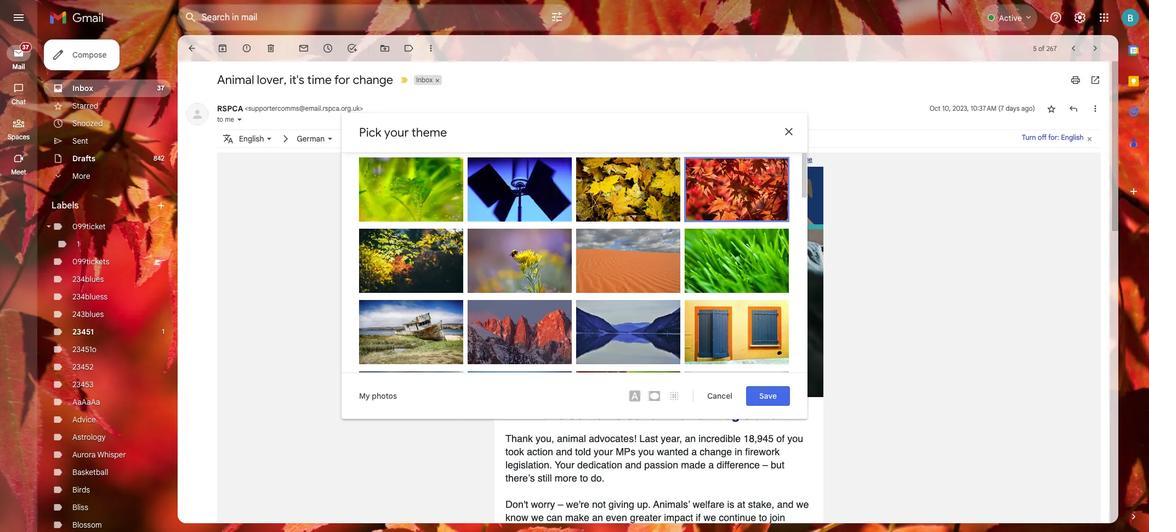 Task type: describe. For each thing, give the bounding box(es) containing it.
view online link
[[778, 156, 813, 163]]

2 horizontal spatial bullock
[[612, 363, 634, 371]]

1 horizontal spatial we
[[704, 512, 717, 523]]

2 horizontal spatial by: greg bullock option
[[577, 300, 681, 373]]

more button
[[44, 167, 171, 185]]

5
[[1034, 44, 1038, 52]]

year,
[[661, 433, 683, 444]]

1 vertical spatial grzegorz
[[377, 291, 406, 300]]

archive image
[[217, 43, 228, 54]]

pick
[[359, 125, 382, 140]]

roehrs
[[634, 291, 655, 300]]

chat heading
[[0, 98, 37, 106]]

you,
[[536, 433, 555, 444]]

translate message
[[343, 134, 402, 143]]

labels
[[52, 200, 79, 211]]

basketball
[[72, 467, 108, 477]]

change inside thank you, animal advocates! last year, an incredible 18,945 of you took action and told your mps you wanted a change in firework legislation. your dedication and passion made a difference – but there's still more to do.
[[700, 446, 733, 458]]

<
[[245, 104, 248, 112]]

by: mike cleron option
[[685, 371, 790, 436]]

37
[[157, 84, 165, 92]]

aaaaaa
[[72, 397, 100, 407]]

– inside thank you, animal advocates! last year, an incredible 18,945 of you took action and told your mps you wanted a change in firework legislation. your dedication and passion made a difference – but there's still more to do.
[[763, 459, 769, 471]]

2 vertical spatial głowaty
[[408, 363, 434, 371]]

2 vertical spatial grzegorz
[[377, 363, 406, 371]]

to me
[[217, 115, 234, 123]]

mail, 37 unread messages image
[[18, 45, 31, 55]]

animals option
[[468, 371, 572, 436]]

is
[[728, 499, 735, 510]]

welfare
[[693, 499, 725, 510]]

legislation.
[[506, 459, 553, 471]]

thank you, animal advocates! last year, an incredible 18,945 of you took action and told your mps you wanted a change in firework legislation. your dedication and passion made a difference – but there's still more to do.
[[506, 433, 804, 484]]

inbox for 'inbox' button
[[417, 76, 433, 84]]

1 vertical spatial głowaty
[[408, 291, 434, 300]]

23452
[[72, 362, 93, 372]]

drafts link
[[72, 154, 96, 163]]

giving
[[609, 499, 635, 510]]

make
[[566, 512, 590, 523]]

make
[[533, 407, 565, 422]]

worry
[[531, 499, 555, 510]]

turn
[[1023, 133, 1037, 142]]

099tickets link
[[72, 257, 110, 267]]

for right up at the top of page
[[584, 156, 591, 163]]

cancel
[[708, 391, 733, 401]]

by: zermatt2 option
[[468, 300, 572, 373]]

2 vertical spatial by: grzegorz głowaty
[[366, 363, 434, 371]]

1 vertical spatial you
[[788, 433, 804, 444]]

search in mail image
[[181, 8, 201, 27]]

don't
[[506, 499, 529, 510]]

save
[[760, 391, 777, 401]]

translate
[[343, 134, 372, 143]]

at
[[738, 499, 746, 510]]

can
[[547, 512, 563, 523]]

wanted
[[657, 446, 689, 458]]

delete image
[[266, 43, 277, 54]]

234blues link
[[72, 274, 104, 284]]

sent
[[72, 136, 88, 146]]

23451 link
[[72, 327, 94, 337]]

0 vertical spatial a
[[692, 446, 697, 458]]

oct
[[930, 104, 941, 112]]

bliss
[[72, 503, 88, 512]]

to inside thank you, animal advocates! last year, an incredible 18,945 of you took action and told your mps you wanted a change in firework legislation. your dedication and passion made a difference – but there's still more to do.
[[580, 472, 589, 484]]

advanced search options image
[[546, 6, 568, 28]]

1 horizontal spatial bullock
[[503, 220, 526, 229]]

mark as unread image
[[298, 43, 309, 54]]

theme
[[412, 125, 447, 140]]

my photos
[[359, 391, 397, 401]]

your inside thank you, animal advocates! last year, an incredible 18,945 of you took action and told your mps you wanted a change in firework legislation. your dedication and passion made a difference – but there's still more to do.
[[594, 446, 613, 458]]

add to tasks image
[[347, 43, 358, 54]]

blossom link
[[72, 520, 102, 530]]

1 link
[[77, 239, 80, 249]]

greater
[[630, 512, 662, 523]]

birds
[[72, 485, 90, 495]]

animal
[[217, 72, 254, 87]]

know
[[506, 512, 529, 523]]

aurora whisper link
[[72, 450, 126, 460]]

advice
[[72, 415, 96, 425]]

0 horizontal spatial by: greg bullock option
[[359, 157, 464, 230]]

1 horizontal spatial by: greg bullock
[[475, 220, 526, 229]]

join
[[770, 512, 786, 523]]

voices.
[[605, 525, 636, 532]]

1 horizontal spatial by: greg bullock option
[[468, 157, 572, 230]]

0 vertical spatial by: grzegorz głowaty
[[583, 220, 651, 229]]

1 vertical spatial by: grzegorz głowaty
[[366, 291, 434, 300]]

and up your
[[556, 446, 573, 458]]

compose button
[[44, 40, 120, 70]]

navigation containing mail
[[0, 35, 38, 532]]

astrology
[[72, 432, 106, 442]]

234blues
[[72, 274, 104, 284]]

action
[[527, 446, 554, 458]]

took
[[506, 446, 525, 458]]

0 horizontal spatial by: greg bullock
[[366, 220, 417, 229]]

5 of 267
[[1034, 44, 1058, 52]]

photos
[[372, 391, 397, 401]]

– inside the don't worry – we're not giving up. animals' welfare is at stake, and we know we can make an even greater impact if we continue to join together and raise our voices.
[[558, 499, 564, 510]]

0 vertical spatial 1
[[77, 239, 80, 249]]

sent link
[[72, 136, 88, 146]]

birds link
[[72, 485, 90, 495]]

firework
[[746, 446, 780, 458]]

099ticket link
[[72, 222, 106, 232]]

099ticket
[[72, 222, 106, 232]]

our
[[588, 525, 602, 532]]

and up join
[[778, 499, 794, 510]]

standing
[[548, 156, 573, 163]]

spaces heading
[[0, 133, 37, 142]]

an inside thank you, animal advocates! last year, an incredible 18,945 of you took action and told your mps you wanted a change in firework legislation. your dedication and passion made a difference – but there's still more to do.
[[685, 433, 696, 444]]

advocates!
[[589, 433, 637, 444]]

099tickets
[[72, 257, 110, 267]]

Not starred checkbox
[[1047, 103, 1058, 114]]

an inside the don't worry – we're not giving up. animals' welfare is at stake, and we know we can make an even greater impact if we continue to join together and raise our voices.
[[593, 512, 604, 523]]

23453
[[72, 380, 94, 390]]

2 horizontal spatial by: greg bullock
[[583, 363, 634, 371]]

rspca < supportercomms@email.rspca.org.uk >
[[217, 104, 363, 114]]

rspca cell
[[217, 104, 363, 114]]

rspca
[[217, 104, 243, 114]]

0 horizontal spatial you
[[526, 156, 537, 163]]

basketball link
[[72, 467, 108, 477]]

supportercomms@email.rspca.org.uk
[[248, 104, 360, 112]]

main menu image
[[12, 11, 25, 24]]

to inside the don't worry – we're not giving up. animals' welfare is at stake, and we know we can make an even greater impact if we continue to join together and raise our voices.
[[759, 512, 768, 523]]

off
[[1039, 133, 1047, 142]]



Task type: locate. For each thing, give the bounding box(es) containing it.
1 horizontal spatial to
[[580, 472, 589, 484]]

thank you for standing up for animals
[[506, 156, 616, 163]]

23451o
[[72, 345, 97, 354]]

aurora whisper
[[72, 450, 126, 460]]

0 vertical spatial your
[[384, 125, 409, 140]]

drafts
[[72, 154, 96, 163]]

by: grzegorz głowaty option
[[577, 157, 681, 230], [359, 229, 464, 301], [359, 300, 464, 373]]

0 vertical spatial thank
[[506, 156, 524, 163]]

you
[[526, 156, 537, 163], [788, 433, 804, 444], [639, 446, 655, 458]]

0 horizontal spatial change
[[353, 72, 394, 87]]

an
[[685, 433, 696, 444], [593, 512, 604, 523]]

thank left the standing
[[506, 156, 524, 163]]

1 vertical spatial a
[[709, 459, 715, 471]]

a up made
[[692, 446, 697, 458]]

23451
[[72, 327, 94, 337]]

to down stake, at the bottom right of the page
[[759, 512, 768, 523]]

0 vertical spatial to
[[217, 115, 223, 123]]

zermatt2
[[486, 363, 514, 371]]

1 horizontal spatial 1
[[162, 328, 165, 336]]

chat
[[12, 98, 26, 106]]

mps
[[616, 446, 636, 458]]

oct 10, 2023, 10:37 am (7 days ago)
[[930, 104, 1036, 112]]

thank for thank you, animal advocates! last year, an incredible 18,945 of you took action and told your mps you wanted a change in firework legislation. your dedication and passion made a difference – but there's still more to do.
[[506, 433, 533, 444]]

głowaty
[[625, 220, 651, 229], [408, 291, 434, 300], [408, 363, 434, 371]]

an up our
[[593, 512, 604, 523]]

1 vertical spatial –
[[558, 499, 564, 510]]

243blues
[[72, 309, 104, 319]]

– up can
[[558, 499, 564, 510]]

1 horizontal spatial an
[[685, 433, 696, 444]]

1 horizontal spatial –
[[763, 459, 769, 471]]

message
[[374, 134, 402, 143]]

0 vertical spatial you
[[526, 156, 537, 163]]

we're
[[566, 499, 590, 510]]

made
[[682, 459, 706, 471]]

and down can
[[545, 525, 561, 532]]

up.
[[638, 499, 651, 510]]

back to inbox image
[[187, 43, 198, 54]]

0 horizontal spatial an
[[593, 512, 604, 523]]

snooze image
[[323, 43, 334, 54]]

settings image
[[1074, 11, 1087, 24]]

but
[[771, 459, 785, 471]]

pick your theme alert dialog
[[342, 113, 808, 436]]

inbox inside button
[[417, 76, 433, 84]]

spaces
[[8, 133, 30, 141]]

by: romain guy option
[[685, 157, 790, 229], [468, 229, 572, 301], [685, 229, 790, 301], [685, 300, 790, 373], [359, 371, 464, 436], [577, 371, 681, 436]]

0 vertical spatial głowaty
[[625, 220, 651, 229]]

0 horizontal spatial inbox
[[72, 83, 93, 93]]

1 vertical spatial to
[[580, 472, 589, 484]]

your right pick
[[384, 125, 409, 140]]

– left but
[[763, 459, 769, 471]]

1 vertical spatial of
[[777, 433, 785, 444]]

Search in mail search field
[[178, 4, 573, 31]]

0 vertical spatial change
[[353, 72, 394, 87]]

0 horizontal spatial we
[[532, 512, 544, 523]]

raise
[[564, 525, 585, 532]]

0 vertical spatial of
[[1039, 44, 1045, 52]]

1 vertical spatial thank
[[506, 433, 533, 444]]

meet
[[11, 168, 26, 176]]

of right 5
[[1039, 44, 1045, 52]]

starred link
[[72, 101, 98, 111]]

navigation
[[0, 35, 38, 532]]

0 horizontal spatial your
[[384, 125, 409, 140]]

mail heading
[[0, 63, 37, 71]]

make some noise for firework legislation
[[533, 407, 786, 422]]

ago)
[[1022, 104, 1036, 112]]

view online
[[778, 156, 813, 163]]

2 horizontal spatial to
[[759, 512, 768, 523]]

inbox right the important because you marked it as important. switch
[[417, 76, 433, 84]]

guy
[[729, 219, 742, 228], [511, 291, 523, 300], [728, 291, 741, 300], [728, 363, 741, 371]]

we right if
[[704, 512, 717, 523]]

christopher
[[594, 291, 632, 300]]

inbox for inbox link
[[72, 83, 93, 93]]

do.
[[591, 472, 605, 484]]

change up >
[[353, 72, 394, 87]]

>
[[360, 104, 363, 112]]

2 vertical spatial you
[[639, 446, 655, 458]]

inbox button
[[414, 75, 434, 85]]

243blues link
[[72, 309, 104, 319]]

for up last
[[645, 407, 663, 422]]

whisper
[[97, 450, 126, 460]]

of right the "18,945"
[[777, 433, 785, 444]]

labels heading
[[52, 200, 156, 211]]

meet heading
[[0, 168, 37, 177]]

1 vertical spatial change
[[700, 446, 733, 458]]

report spam image
[[241, 43, 252, 54]]

animals'
[[654, 499, 691, 510]]

snoozed
[[72, 119, 103, 128]]

to left me
[[217, 115, 223, 123]]

told
[[576, 446, 592, 458]]

234bluess link
[[72, 292, 108, 302]]

0 horizontal spatial bullock
[[394, 220, 417, 229]]

2 horizontal spatial we
[[797, 499, 810, 510]]

2 horizontal spatial greg
[[594, 363, 610, 371]]

animal
[[557, 433, 587, 444]]

grzegorz
[[594, 220, 623, 229], [377, 291, 406, 300], [377, 363, 406, 371]]

thank
[[506, 156, 524, 163], [506, 433, 533, 444]]

1 horizontal spatial a
[[709, 459, 715, 471]]

for right time
[[335, 72, 350, 87]]

compose
[[72, 50, 107, 60]]

for left the standing
[[538, 156, 546, 163]]

1 vertical spatial your
[[594, 446, 613, 458]]

thank up took
[[506, 433, 533, 444]]

0 horizontal spatial greg
[[377, 220, 393, 229]]

inbox up starred link
[[72, 83, 93, 93]]

10,
[[943, 104, 952, 112]]

tab list
[[1119, 35, 1150, 493]]

1 vertical spatial an
[[593, 512, 604, 523]]

we right stake, at the bottom right of the page
[[797, 499, 810, 510]]

by: greg bullock option
[[359, 157, 464, 230], [468, 157, 572, 230], [577, 300, 681, 373]]

pick your theme heading
[[359, 125, 447, 140]]

of inside thank you, animal advocates! last year, an incredible 18,945 of you took action and told your mps you wanted a change in firework legislation. your dedication and passion made a difference – but there's still more to do.
[[777, 433, 785, 444]]

important because you marked it as important. switch
[[399, 75, 410, 86]]

for:
[[1049, 133, 1060, 142]]

you down last
[[639, 446, 655, 458]]

your up dedication
[[594, 446, 613, 458]]

up
[[575, 156, 582, 163]]

by: christopher roehrs option
[[577, 229, 681, 301]]

you left the standing
[[526, 156, 537, 163]]

23451o link
[[72, 345, 97, 354]]

your inside alert dialog
[[384, 125, 409, 140]]

newer image
[[1069, 43, 1080, 54]]

blossom
[[72, 520, 102, 530]]

days
[[1006, 104, 1021, 112]]

and down mps
[[626, 459, 642, 471]]

there's
[[506, 472, 535, 484]]

aaaaaa link
[[72, 397, 100, 407]]

by: grzegorz głowaty
[[583, 220, 651, 229], [366, 291, 434, 300], [366, 363, 434, 371]]

0 horizontal spatial to
[[217, 115, 223, 123]]

by:
[[693, 219, 703, 228], [366, 220, 376, 229], [475, 220, 484, 229], [583, 220, 593, 229], [366, 291, 376, 300], [475, 291, 484, 300], [583, 291, 593, 300], [692, 291, 702, 300], [366, 363, 376, 371], [475, 363, 484, 371], [583, 363, 593, 371], [692, 363, 702, 371]]

change down incredible
[[700, 446, 733, 458]]

0 vertical spatial –
[[763, 459, 769, 471]]

greg
[[377, 220, 393, 229], [486, 220, 501, 229], [594, 363, 610, 371]]

not
[[592, 499, 606, 510]]

0 horizontal spatial –
[[558, 499, 564, 510]]

(7
[[999, 104, 1005, 112]]

1 horizontal spatial your
[[594, 446, 613, 458]]

2 horizontal spatial you
[[788, 433, 804, 444]]

1 horizontal spatial you
[[639, 446, 655, 458]]

you right the "18,945"
[[788, 433, 804, 444]]

to left do.
[[580, 472, 589, 484]]

1 horizontal spatial inbox
[[417, 76, 433, 84]]

1 horizontal spatial greg
[[486, 220, 501, 229]]

save button
[[747, 386, 791, 406]]

0 horizontal spatial 1
[[77, 239, 80, 249]]

aurora
[[72, 450, 96, 460]]

2 vertical spatial to
[[759, 512, 768, 523]]

a right made
[[709, 459, 715, 471]]

still
[[538, 472, 552, 484]]

impact
[[664, 512, 694, 523]]

23452 link
[[72, 362, 93, 372]]

18,945
[[744, 433, 774, 444]]

my photos button
[[351, 386, 406, 406]]

more
[[555, 472, 578, 484]]

even
[[606, 512, 628, 523]]

dedication
[[578, 459, 623, 471]]

1 horizontal spatial of
[[1039, 44, 1045, 52]]

continue
[[719, 512, 757, 523]]

thank for thank you for standing up for animals
[[506, 156, 524, 163]]

2 thank from the top
[[506, 433, 533, 444]]

we down worry
[[532, 512, 544, 523]]

thank inside thank you, animal advocates! last year, an incredible 18,945 of you took action and told your mps you wanted a change in firework legislation. your dedication and passion made a difference – but there's still more to do.
[[506, 433, 533, 444]]

1 vertical spatial 1
[[162, 328, 165, 336]]

0 vertical spatial an
[[685, 433, 696, 444]]

an right year,
[[685, 433, 696, 444]]

23453 link
[[72, 380, 94, 390]]

some
[[569, 407, 604, 422]]

0 horizontal spatial of
[[777, 433, 785, 444]]

1 horizontal spatial change
[[700, 446, 733, 458]]

0 horizontal spatial a
[[692, 446, 697, 458]]

difference
[[717, 459, 760, 471]]

10:37 am
[[971, 104, 997, 112]]

cancel button
[[698, 386, 742, 406]]

0 vertical spatial grzegorz
[[594, 220, 623, 229]]

oct 10, 2023, 10:37 am (7 days ago) cell
[[930, 103, 1036, 114]]

1 thank from the top
[[506, 156, 524, 163]]

older image
[[1091, 43, 1102, 54]]



Task type: vqa. For each thing, say whether or not it's contained in the screenshot.
lover,
yes



